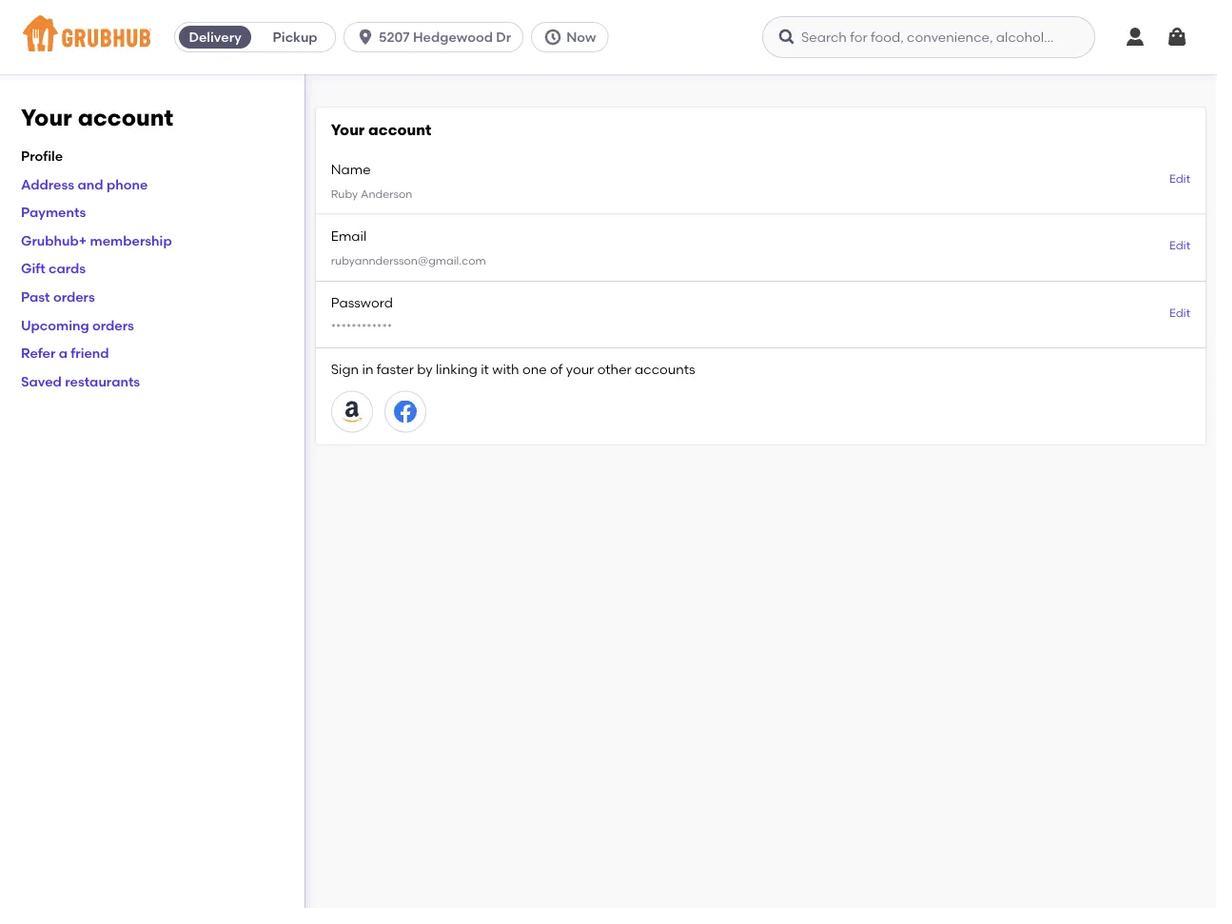 Task type: vqa. For each thing, say whether or not it's contained in the screenshot.
subscription pass image related to Argo Mediterranean Grill
no



Task type: locate. For each thing, give the bounding box(es) containing it.
edit button
[[1170, 171, 1191, 187], [1170, 238, 1191, 254], [1170, 304, 1191, 321]]

svg image
[[1124, 26, 1147, 49], [356, 28, 375, 47], [544, 28, 563, 47]]

saved restaurants link
[[21, 373, 140, 389]]

past orders link
[[21, 289, 95, 305]]

refer a friend link
[[21, 345, 109, 361]]

address
[[21, 176, 74, 192]]

your
[[21, 104, 72, 131], [331, 120, 365, 139]]

1 horizontal spatial your
[[331, 120, 365, 139]]

your up name
[[331, 120, 365, 139]]

0 horizontal spatial account
[[78, 104, 173, 131]]

in
[[362, 361, 374, 378]]

hedgewood
[[413, 29, 493, 45]]

0 vertical spatial edit
[[1170, 172, 1191, 186]]

0 vertical spatial orders
[[53, 289, 95, 305]]

login with facebook image
[[394, 400, 417, 423]]

account up phone
[[78, 104, 173, 131]]

svg image inside 'now' 'button'
[[544, 28, 563, 47]]

0 vertical spatial edit button
[[1170, 171, 1191, 187]]

0 horizontal spatial svg image
[[356, 28, 375, 47]]

your account
[[21, 104, 173, 131], [331, 120, 432, 139]]

gift
[[21, 260, 45, 277]]

your account form
[[316, 108, 1206, 444]]

edit
[[1170, 172, 1191, 186], [1170, 239, 1191, 252], [1170, 305, 1191, 319]]

other
[[597, 361, 632, 378]]

svg image
[[1166, 26, 1189, 49], [778, 28, 797, 47]]

3 edit from the top
[[1170, 305, 1191, 319]]

name
[[331, 161, 371, 177]]

1 edit from the top
[[1170, 172, 1191, 186]]

email
[[331, 228, 367, 244]]

orders up the upcoming orders
[[53, 289, 95, 305]]

0 horizontal spatial svg image
[[778, 28, 797, 47]]

your account inside form
[[331, 120, 432, 139]]

refer
[[21, 345, 56, 361]]

account up name
[[368, 120, 432, 139]]

password
[[331, 295, 393, 311]]

your up profile
[[21, 104, 72, 131]]

1 vertical spatial edit
[[1170, 239, 1191, 252]]

edit for name
[[1170, 172, 1191, 186]]

upcoming orders
[[21, 317, 134, 333]]

2 edit button from the top
[[1170, 238, 1191, 254]]

1 horizontal spatial svg image
[[544, 28, 563, 47]]

your
[[566, 361, 594, 378]]

1 vertical spatial edit button
[[1170, 238, 1191, 254]]

edit button for email
[[1170, 238, 1191, 254]]

1 horizontal spatial account
[[368, 120, 432, 139]]

delivery button
[[175, 22, 255, 52]]

a
[[59, 345, 68, 361]]

it
[[481, 361, 489, 378]]

0 horizontal spatial your
[[21, 104, 72, 131]]

svg image for 5207 hedgewood dr
[[356, 28, 375, 47]]

your account up and
[[21, 104, 173, 131]]

by
[[417, 361, 433, 378]]

rubyanndersson@gmail.com
[[331, 254, 486, 268]]

sign
[[331, 361, 359, 378]]

gift cards
[[21, 260, 86, 277]]

grubhub+ membership link
[[21, 232, 172, 248]]

restaurants
[[65, 373, 140, 389]]

orders
[[53, 289, 95, 305], [92, 317, 134, 333]]

3 edit button from the top
[[1170, 304, 1191, 321]]

your account up name
[[331, 120, 432, 139]]

1 edit button from the top
[[1170, 171, 1191, 187]]

edit for password
[[1170, 305, 1191, 319]]

1 horizontal spatial your account
[[331, 120, 432, 139]]

1 horizontal spatial svg image
[[1166, 26, 1189, 49]]

2 edit from the top
[[1170, 239, 1191, 252]]

sign in faster by linking it with one of your other accounts
[[331, 361, 695, 378]]

upcoming
[[21, 317, 89, 333]]

edit for email
[[1170, 239, 1191, 252]]

5207
[[379, 29, 410, 45]]

orders up friend
[[92, 317, 134, 333]]

2 vertical spatial edit button
[[1170, 304, 1191, 321]]

svg image inside 5207 hedgewood dr button
[[356, 28, 375, 47]]

now button
[[531, 22, 616, 52]]

1 vertical spatial orders
[[92, 317, 134, 333]]

svg image for now
[[544, 28, 563, 47]]

0 horizontal spatial your account
[[21, 104, 173, 131]]

2 vertical spatial edit
[[1170, 305, 1191, 319]]

account
[[78, 104, 173, 131], [368, 120, 432, 139]]



Task type: describe. For each thing, give the bounding box(es) containing it.
dr
[[496, 29, 511, 45]]

faster
[[377, 361, 414, 378]]

delivery
[[189, 29, 242, 45]]

grubhub+
[[21, 232, 87, 248]]

and
[[78, 176, 103, 192]]

payments link
[[21, 204, 86, 220]]

pickup
[[273, 29, 318, 45]]

main navigation navigation
[[0, 0, 1217, 74]]

saved
[[21, 373, 62, 389]]

account inside form
[[368, 120, 432, 139]]

ruby
[[331, 187, 358, 201]]

accounts
[[635, 361, 695, 378]]

5207 hedgewood dr button
[[344, 22, 531, 52]]

phone
[[107, 176, 148, 192]]

refer a friend
[[21, 345, 109, 361]]

ruby anderson
[[331, 187, 412, 201]]

with
[[492, 361, 519, 378]]

friend
[[71, 345, 109, 361]]

address and phone
[[21, 176, 148, 192]]

gift cards link
[[21, 260, 86, 277]]

past
[[21, 289, 50, 305]]

your inside form
[[331, 120, 365, 139]]

orders for upcoming orders
[[92, 317, 134, 333]]

5207 hedgewood dr
[[379, 29, 511, 45]]

Search for food, convenience, alcohol... search field
[[762, 16, 1096, 58]]

login with amazon image
[[341, 400, 363, 423]]

upcoming orders link
[[21, 317, 134, 333]]

pickup button
[[255, 22, 335, 52]]

payments
[[21, 204, 86, 220]]

profile link
[[21, 148, 63, 164]]

address and phone link
[[21, 176, 148, 192]]

past orders
[[21, 289, 95, 305]]

edit button for password
[[1170, 304, 1191, 321]]

one
[[523, 361, 547, 378]]

profile
[[21, 148, 63, 164]]

grubhub+ membership
[[21, 232, 172, 248]]

now
[[567, 29, 596, 45]]

2 horizontal spatial svg image
[[1124, 26, 1147, 49]]

edit button for name
[[1170, 171, 1191, 187]]

membership
[[90, 232, 172, 248]]

cards
[[49, 260, 86, 277]]

anderson
[[361, 187, 412, 201]]

linking
[[436, 361, 478, 378]]

saved restaurants
[[21, 373, 140, 389]]

orders for past orders
[[53, 289, 95, 305]]

************
[[331, 321, 392, 334]]

of
[[550, 361, 563, 378]]



